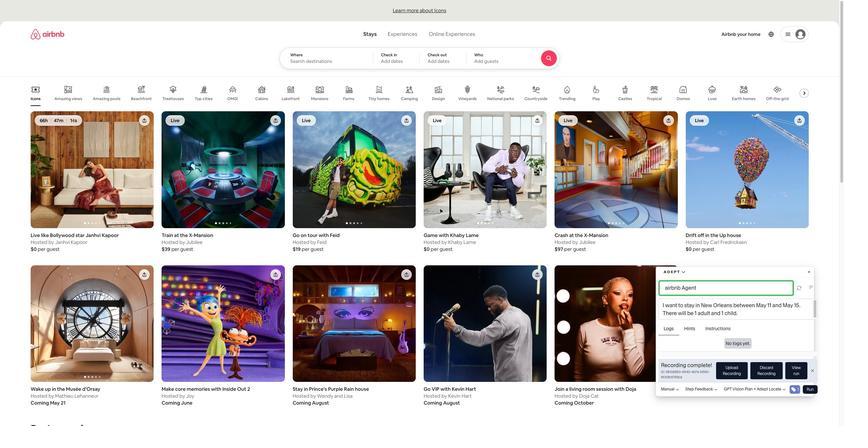 Task type: vqa. For each thing, say whether or not it's contained in the screenshot.
"5"
no



Task type: locate. For each thing, give the bounding box(es) containing it.
None search field
[[279, 21, 578, 69]]

profile element
[[486, 21, 809, 47]]

group
[[31, 80, 818, 106], [31, 111, 154, 228], [162, 111, 285, 228], [293, 111, 539, 228], [424, 111, 670, 228], [555, 111, 801, 228], [686, 111, 844, 228], [31, 266, 154, 383]]



Task type: describe. For each thing, give the bounding box(es) containing it.
what can we help you find? tab list
[[358, 27, 423, 42]]

Search destinations search field
[[290, 58, 362, 64]]



